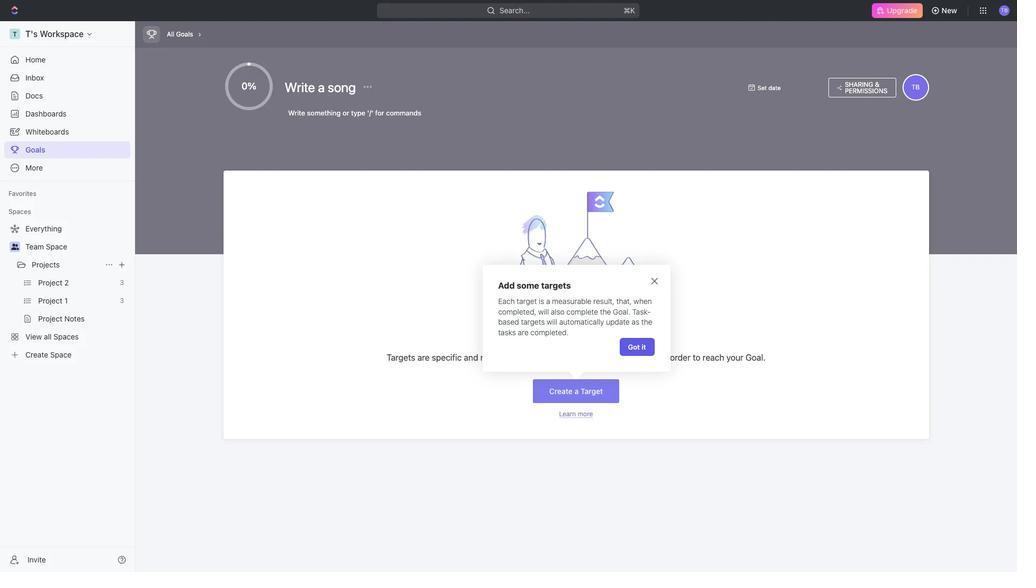 Task type: locate. For each thing, give the bounding box(es) containing it.
that,
[[617, 297, 632, 306]]

0 horizontal spatial the
[[600, 307, 611, 316]]

0 horizontal spatial tb
[[912, 83, 920, 91]]

add
[[498, 281, 515, 290]]

measurable up complete
[[552, 297, 592, 306]]

t's workspace
[[25, 29, 84, 39]]

0 horizontal spatial measurable
[[481, 353, 525, 362]]

project for project notes
[[38, 314, 62, 323]]

permissions
[[845, 87, 888, 95]]

upgrade link
[[873, 3, 923, 18]]

1 vertical spatial goal.
[[746, 353, 766, 362]]

3 up project notes "link"
[[120, 297, 124, 305]]

1 horizontal spatial measurable
[[552, 297, 592, 306]]

pieces
[[528, 353, 553, 362]]

the
[[600, 307, 611, 316], [642, 318, 653, 327]]

0 vertical spatial spaces
[[8, 208, 31, 216]]

project 1
[[38, 296, 68, 305]]

are
[[518, 328, 529, 337], [418, 353, 430, 362]]

0 vertical spatial tb
[[1001, 7, 1008, 13]]

1 vertical spatial space
[[50, 350, 72, 359]]

space down everything link
[[46, 242, 67, 251]]

tree
[[4, 220, 130, 364]]

3 for 2
[[120, 279, 124, 287]]

will up completed.
[[547, 318, 558, 327]]

0 vertical spatial the
[[600, 307, 611, 316]]

got it
[[628, 343, 646, 351]]

0 vertical spatial project
[[38, 278, 62, 287]]

1 horizontal spatial are
[[518, 328, 529, 337]]

space inside "link"
[[46, 242, 67, 251]]

2 project from the top
[[38, 296, 62, 305]]

a right is
[[546, 297, 550, 306]]

1 horizontal spatial the
[[642, 318, 653, 327]]

goal. down "that,"
[[613, 307, 631, 316]]

team space
[[25, 242, 67, 251]]

goal.
[[613, 307, 631, 316], [746, 353, 766, 362]]

× button
[[651, 273, 659, 288]]

0 vertical spatial goal.
[[613, 307, 631, 316]]

0 vertical spatial 3
[[120, 279, 124, 287]]

some
[[517, 281, 539, 290]]

spaces down favorites button on the left top of the page
[[8, 208, 31, 216]]

projects link
[[32, 257, 101, 273]]

1 horizontal spatial tb button
[[996, 2, 1013, 19]]

targets up is
[[541, 281, 571, 290]]

inbox link
[[4, 69, 130, 86]]

be
[[594, 353, 603, 362]]

0 horizontal spatial spaces
[[8, 208, 31, 216]]

all
[[44, 332, 52, 341]]

1 vertical spatial tb
[[912, 83, 920, 91]]

tb for left tb dropdown button
[[912, 83, 920, 91]]

will down is
[[539, 307, 549, 316]]

a left song
[[318, 79, 325, 95]]

0 vertical spatial will
[[539, 307, 549, 316]]

project for project 2
[[38, 278, 62, 287]]

1 vertical spatial are
[[418, 353, 430, 362]]

accomplished
[[606, 353, 659, 362]]

the right as
[[642, 318, 653, 327]]

measurable down tasks
[[481, 353, 525, 362]]

the down result,
[[600, 307, 611, 316]]

1 3 from the top
[[120, 279, 124, 287]]

dashboards link
[[4, 105, 130, 122]]

0 horizontal spatial goal.
[[613, 307, 631, 316]]

a inside "each target is a measurable result, that, when completed, will also complete the goal. task- based targets will automatically update as the tasks are completed."
[[546, 297, 550, 306]]

as
[[632, 318, 640, 327]]

1 vertical spatial measurable
[[481, 353, 525, 362]]

targets down the completed,
[[521, 318, 545, 327]]

when
[[634, 297, 652, 306]]

spaces up create space link
[[54, 332, 79, 341]]

learn more link
[[559, 410, 593, 418]]

1 horizontal spatial spaces
[[54, 332, 79, 341]]

targets
[[541, 281, 571, 290], [521, 318, 545, 327]]

view all spaces link
[[4, 329, 128, 346]]

project inside "link"
[[38, 314, 62, 323]]

1 vertical spatial targets
[[521, 318, 545, 327]]

3 project from the top
[[38, 314, 62, 323]]

tree containing everything
[[4, 220, 130, 364]]

are right tasks
[[518, 328, 529, 337]]

write
[[285, 79, 315, 95]]

1 vertical spatial tb button
[[903, 74, 929, 101]]

learn more
[[559, 410, 593, 418]]

targets are specific and measurable pieces that must be accomplished in order to reach your goal.
[[387, 353, 766, 362]]

project notes link
[[38, 311, 128, 328]]

completed.
[[531, 328, 569, 337]]

1 horizontal spatial tb
[[1001, 7, 1008, 13]]

got it button
[[620, 338, 655, 356]]

project left 1
[[38, 296, 62, 305]]

0 vertical spatial measurable
[[552, 297, 592, 306]]

home link
[[4, 51, 130, 68]]

0 vertical spatial tb button
[[996, 2, 1013, 19]]

each target is a measurable result, that, when completed, will also complete the goal. task- based targets will automatically update as the tasks are completed.
[[498, 297, 655, 337]]

are right targets
[[418, 353, 430, 362]]

space down view all spaces link
[[50, 350, 72, 359]]

goal. right "your"
[[746, 353, 766, 362]]

project up view all spaces
[[38, 314, 62, 323]]

0 vertical spatial a
[[318, 79, 325, 95]]

in
[[661, 353, 668, 362]]

create space link
[[4, 347, 128, 364]]

spaces
[[8, 208, 31, 216], [54, 332, 79, 341]]

1 horizontal spatial a
[[546, 297, 550, 306]]

2 3 from the top
[[120, 297, 124, 305]]

home
[[25, 55, 46, 64]]

1 vertical spatial project
[[38, 296, 62, 305]]

all goals link
[[164, 28, 196, 41]]

1 vertical spatial a
[[546, 297, 550, 306]]

1 vertical spatial spaces
[[54, 332, 79, 341]]

project
[[38, 278, 62, 287], [38, 296, 62, 305], [38, 314, 62, 323]]

measurable for pieces
[[481, 353, 525, 362]]

1 project from the top
[[38, 278, 62, 287]]

measurable inside "each target is a measurable result, that, when completed, will also complete the goal. task- based targets will automatically update as the tasks are completed."
[[552, 297, 592, 306]]

view all spaces
[[25, 332, 79, 341]]

everything
[[25, 224, 62, 233]]

0 horizontal spatial tb button
[[903, 74, 929, 101]]

1
[[64, 296, 68, 305]]

targets
[[387, 353, 415, 362]]

a
[[318, 79, 325, 95], [546, 297, 550, 306]]

0 vertical spatial are
[[518, 328, 529, 337]]

tb button
[[996, 2, 1013, 19], [903, 74, 929, 101]]

task-
[[633, 307, 651, 316]]

3
[[120, 279, 124, 287], [120, 297, 124, 305]]

order
[[670, 353, 691, 362]]

0 horizontal spatial a
[[318, 79, 325, 95]]

0 vertical spatial space
[[46, 242, 67, 251]]

each
[[498, 297, 515, 306]]

3 right project 2 link
[[120, 279, 124, 287]]

tree inside sidebar navigation
[[4, 220, 130, 364]]

search...
[[500, 6, 530, 15]]

project left 2
[[38, 278, 62, 287]]

tb
[[1001, 7, 1008, 13], [912, 83, 920, 91]]

learn
[[559, 410, 576, 418]]

2 vertical spatial project
[[38, 314, 62, 323]]

space
[[46, 242, 67, 251], [50, 350, 72, 359]]

create space
[[25, 350, 72, 359]]

t's
[[25, 29, 38, 39]]

goals
[[25, 145, 45, 154]]

1 vertical spatial 3
[[120, 297, 124, 305]]

spaces inside view all spaces link
[[54, 332, 79, 341]]



Task type: describe. For each thing, give the bounding box(es) containing it.
song
[[328, 79, 356, 95]]

project notes
[[38, 314, 85, 323]]

1 vertical spatial will
[[547, 318, 558, 327]]

sharing & permissions
[[845, 80, 888, 95]]

user group image
[[11, 244, 19, 250]]

new
[[942, 6, 958, 15]]

team
[[25, 242, 44, 251]]

sidebar navigation
[[0, 21, 137, 572]]

projects
[[32, 260, 60, 269]]

to
[[693, 353, 701, 362]]

workspace
[[40, 29, 84, 39]]

goal. inside "each target is a measurable result, that, when completed, will also complete the goal. task- based targets will automatically update as the tasks are completed."
[[613, 307, 631, 316]]

and
[[464, 353, 478, 362]]

project 2
[[38, 278, 69, 287]]

tb for right tb dropdown button
[[1001, 7, 1008, 13]]

project 2 link
[[38, 275, 116, 291]]

upgrade
[[887, 6, 918, 15]]

×
[[651, 273, 659, 288]]

× dialog
[[483, 265, 671, 372]]

sharing
[[845, 80, 874, 88]]

set date button
[[743, 81, 824, 94]]

more button
[[4, 160, 130, 176]]

are inside "each target is a measurable result, that, when completed, will also complete the goal. task- based targets will automatically update as the tasks are completed."
[[518, 328, 529, 337]]

must
[[572, 353, 592, 362]]

t's workspace, , element
[[10, 29, 20, 39]]

space for team space
[[46, 242, 67, 251]]

target
[[517, 297, 537, 306]]

measurable for result,
[[552, 297, 592, 306]]

create a target
[[549, 387, 603, 396]]

3 for 1
[[120, 297, 124, 305]]

view
[[25, 332, 42, 341]]

reach
[[703, 353, 725, 362]]

write a song
[[285, 79, 359, 95]]

t
[[13, 30, 17, 38]]

2
[[64, 278, 69, 287]]

all goals
[[167, 30, 193, 38]]

result,
[[594, 297, 615, 306]]

more
[[578, 410, 593, 418]]

1 horizontal spatial goal.
[[746, 353, 766, 362]]

inbox
[[25, 73, 44, 82]]

update
[[606, 318, 630, 327]]

project for project 1
[[38, 296, 62, 305]]

space for create space
[[50, 350, 72, 359]]

invite
[[28, 555, 46, 564]]

is
[[539, 297, 544, 306]]

set date
[[758, 84, 781, 91]]

goals link
[[4, 142, 130, 158]]

1 vertical spatial the
[[642, 318, 653, 327]]

everything link
[[4, 220, 128, 237]]

⌘k
[[624, 6, 636, 15]]

your
[[727, 353, 744, 362]]

docs link
[[4, 87, 130, 104]]

notes
[[64, 314, 85, 323]]

more
[[25, 163, 43, 172]]

add some targets
[[498, 281, 571, 290]]

favorites button
[[4, 188, 41, 200]]

complete
[[567, 307, 598, 316]]

docs
[[25, 91, 43, 100]]

completed,
[[498, 307, 537, 316]]

&
[[875, 80, 880, 88]]

specific
[[432, 353, 462, 362]]

that
[[555, 353, 570, 362]]

whiteboards link
[[4, 123, 130, 140]]

got
[[628, 343, 640, 351]]

it
[[642, 343, 646, 351]]

date
[[769, 84, 781, 91]]

dashboards
[[25, 109, 67, 118]]

tasks
[[498, 328, 516, 337]]

set
[[758, 84, 767, 91]]

also
[[551, 307, 565, 316]]

0 horizontal spatial are
[[418, 353, 430, 362]]

whiteboards
[[25, 127, 69, 136]]

0 vertical spatial targets
[[541, 281, 571, 290]]

based
[[498, 318, 519, 327]]

team space link
[[25, 238, 128, 255]]

targets inside "each target is a measurable result, that, when completed, will also complete the goal. task- based targets will automatically update as the tasks are completed."
[[521, 318, 545, 327]]

favorites
[[8, 190, 36, 198]]



Task type: vqa. For each thing, say whether or not it's contained in the screenshot.
Off image in the bottom right of the page
no



